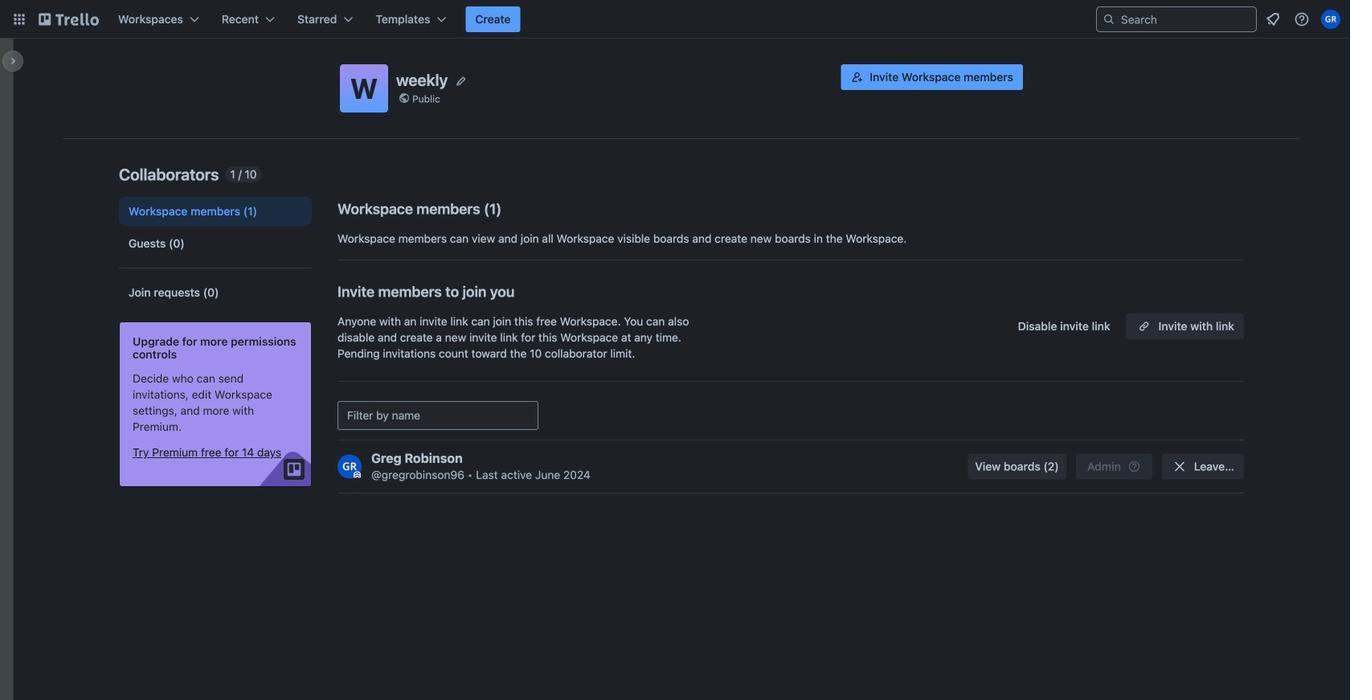 Task type: locate. For each thing, give the bounding box(es) containing it.
status
[[225, 166, 262, 182]]

this member is an admin of this workspace. image
[[354, 471, 361, 479]]

search image
[[1103, 13, 1116, 26]]

primary element
[[0, 0, 1350, 39]]

0 notifications image
[[1263, 10, 1283, 29]]



Task type: vqa. For each thing, say whether or not it's contained in the screenshot.
Blog post - Announcement
no



Task type: describe. For each thing, give the bounding box(es) containing it.
open information menu image
[[1294, 11, 1310, 27]]

greg robinson (gregrobinson96) image
[[1321, 10, 1341, 29]]

greg robinson (gregrobinson96) image
[[338, 454, 362, 479]]

back to home image
[[39, 6, 99, 32]]

Search field
[[1116, 8, 1256, 31]]

Filter by name text field
[[338, 401, 538, 430]]



